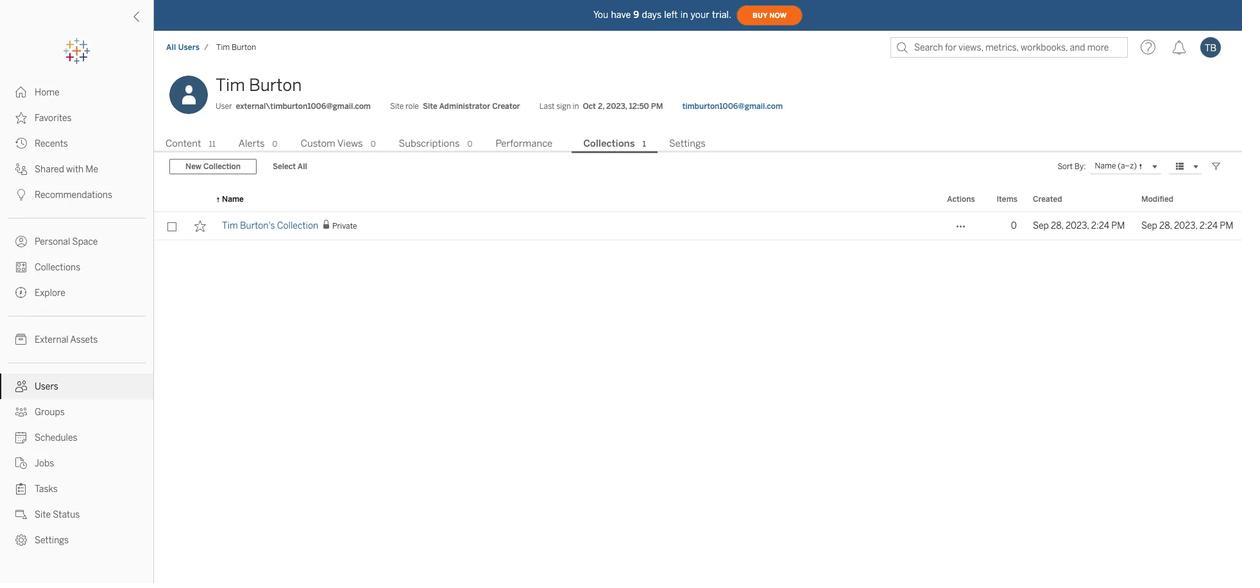Task type: locate. For each thing, give the bounding box(es) containing it.
1 horizontal spatial all
[[298, 162, 307, 171]]

home
[[35, 87, 60, 98]]

4 by text only_f5he34f image from the top
[[15, 262, 27, 273]]

recommendations link
[[0, 182, 153, 208]]

by text only_f5he34f image inside schedules link
[[15, 432, 27, 444]]

users up groups
[[35, 382, 58, 393]]

sep 28, 2023, 2:24 pm
[[1033, 221, 1125, 232], [1141, 221, 1233, 232]]

settings down site status
[[35, 536, 69, 547]]

buy
[[753, 11, 767, 20]]

tim burton right the /
[[216, 43, 256, 52]]

28, down the modified
[[1159, 221, 1172, 232]]

burton up user external\timburton1006@gmail.com
[[249, 75, 302, 96]]

name for name
[[222, 195, 244, 204]]

row containing tim burton's collection
[[154, 212, 1242, 241]]

by text only_f5he34f image inside shared with me link
[[15, 164, 27, 175]]

1 horizontal spatial 2:24
[[1200, 221, 1218, 232]]

collection inside button
[[203, 162, 241, 171]]

2 by text only_f5he34f image from the top
[[15, 164, 27, 175]]

1 vertical spatial users
[[35, 382, 58, 393]]

0
[[272, 140, 277, 149], [371, 140, 376, 149], [467, 140, 472, 149], [1011, 221, 1017, 232]]

by text only_f5he34f image inside groups link
[[15, 407, 27, 418]]

your
[[691, 9, 710, 20]]

collection
[[203, 162, 241, 171], [277, 221, 318, 232]]

0 horizontal spatial name
[[222, 195, 244, 204]]

in
[[681, 9, 688, 20], [573, 102, 579, 111]]

1 horizontal spatial users
[[178, 43, 200, 52]]

settings right 1
[[669, 138, 706, 149]]

0 horizontal spatial in
[[573, 102, 579, 111]]

1 horizontal spatial sep
[[1141, 221, 1157, 232]]

tim
[[216, 43, 230, 52], [216, 75, 245, 96], [222, 221, 238, 232]]

tim up user at left
[[216, 75, 245, 96]]

by text only_f5he34f image left jobs
[[15, 458, 27, 470]]

by text only_f5he34f image inside users link
[[15, 381, 27, 393]]

3 by text only_f5he34f image from the top
[[15, 236, 27, 248]]

site
[[390, 102, 404, 111], [423, 102, 437, 111], [35, 510, 51, 521]]

select
[[273, 162, 296, 171]]

user external\timburton1006@gmail.com
[[216, 102, 371, 111]]

by text only_f5he34f image for recommendations
[[15, 189, 27, 201]]

by text only_f5he34f image left 'recommendations'
[[15, 189, 27, 201]]

days
[[642, 9, 662, 20]]

1 vertical spatial all
[[298, 162, 307, 171]]

site for site status
[[35, 510, 51, 521]]

0 vertical spatial users
[[178, 43, 200, 52]]

1 by text only_f5he34f image from the top
[[15, 138, 27, 149]]

by text only_f5he34f image inside home link
[[15, 87, 27, 98]]

tim burton's collection link
[[222, 212, 318, 241]]

now
[[769, 11, 787, 20]]

28, down created
[[1051, 221, 1064, 232]]

recommendations
[[35, 190, 112, 201]]

left
[[664, 9, 678, 20]]

0 right views
[[371, 140, 376, 149]]

by text only_f5he34f image for external assets
[[15, 334, 27, 346]]

collection right burton's
[[277, 221, 318, 232]]

tim right the /
[[216, 43, 230, 52]]

grid
[[154, 188, 1242, 584]]

0 horizontal spatial collections
[[35, 262, 80, 273]]

by text only_f5he34f image for settings
[[15, 535, 27, 547]]

0 vertical spatial collections
[[583, 138, 635, 149]]

modified
[[1141, 195, 1174, 204]]

1 sep from the left
[[1033, 221, 1049, 232]]

1 horizontal spatial sep 28, 2023, 2:24 pm
[[1141, 221, 1233, 232]]

0 vertical spatial name
[[1095, 162, 1116, 171]]

by text only_f5he34f image inside jobs link
[[15, 458, 27, 470]]

1 2:24 from the left
[[1091, 221, 1109, 232]]

sort
[[1058, 162, 1073, 171]]

tasks
[[35, 484, 58, 495]]

name left (a–z)
[[1095, 162, 1116, 171]]

1 vertical spatial tim burton
[[216, 75, 302, 96]]

6 by text only_f5he34f image from the top
[[15, 407, 27, 418]]

0 vertical spatial all
[[166, 43, 176, 52]]

by text only_f5he34f image
[[15, 87, 27, 98], [15, 112, 27, 124], [15, 189, 27, 201], [15, 262, 27, 273], [15, 334, 27, 346], [15, 407, 27, 418], [15, 458, 27, 470], [15, 484, 27, 495], [15, 535, 27, 547]]

groups link
[[0, 400, 153, 425]]

0 vertical spatial settings
[[669, 138, 706, 149]]

timburton1006@gmail.com
[[682, 102, 783, 111]]

users left the /
[[178, 43, 200, 52]]

burton's
[[240, 221, 275, 232]]

collections left 1
[[583, 138, 635, 149]]

created
[[1033, 195, 1062, 204]]

1 horizontal spatial 28,
[[1159, 221, 1172, 232]]

6 by text only_f5he34f image from the top
[[15, 432, 27, 444]]

collections down personal
[[35, 262, 80, 273]]

1 horizontal spatial site
[[390, 102, 404, 111]]

by text only_f5he34f image left personal
[[15, 236, 27, 248]]

0 horizontal spatial 2:24
[[1091, 221, 1109, 232]]

8 by text only_f5he34f image from the top
[[15, 484, 27, 495]]

1 vertical spatial burton
[[249, 75, 302, 96]]

groups
[[35, 407, 65, 418]]

burton inside main content
[[249, 75, 302, 96]]

name (a–z)
[[1095, 162, 1137, 171]]

5 by text only_f5he34f image from the top
[[15, 334, 27, 346]]

0 vertical spatial collection
[[203, 162, 241, 171]]

by text only_f5he34f image left explore at the left of the page
[[15, 287, 27, 299]]

by text only_f5he34f image left shared
[[15, 164, 27, 175]]

1 horizontal spatial collections
[[583, 138, 635, 149]]

alerts
[[239, 138, 265, 149]]

site left the status
[[35, 510, 51, 521]]

7 by text only_f5he34f image from the top
[[15, 509, 27, 521]]

by text only_f5he34f image down site status link
[[15, 535, 27, 547]]

by text only_f5he34f image up explore link
[[15, 262, 27, 273]]

by text only_f5he34f image left favorites
[[15, 112, 27, 124]]

in right left
[[681, 9, 688, 20]]

by text only_f5he34f image inside favorites link
[[15, 112, 27, 124]]

new
[[185, 162, 201, 171]]

0 vertical spatial in
[[681, 9, 688, 20]]

28,
[[1051, 221, 1064, 232], [1159, 221, 1172, 232]]

0 down items
[[1011, 221, 1017, 232]]

0 vertical spatial tim
[[216, 43, 230, 52]]

0 horizontal spatial site
[[35, 510, 51, 521]]

sep
[[1033, 221, 1049, 232], [1141, 221, 1157, 232]]

0 horizontal spatial settings
[[35, 536, 69, 547]]

tim burton element
[[212, 43, 260, 52]]

in right sign
[[573, 102, 579, 111]]

you have 9 days left in your trial.
[[593, 9, 731, 20]]

by text only_f5he34f image left groups
[[15, 407, 27, 418]]

1 vertical spatial collections
[[35, 262, 80, 273]]

0 horizontal spatial collection
[[203, 162, 241, 171]]

2023, down by:
[[1066, 221, 1089, 232]]

by text only_f5he34f image inside explore link
[[15, 287, 27, 299]]

1 horizontal spatial collection
[[277, 221, 318, 232]]

4 by text only_f5he34f image from the top
[[15, 287, 27, 299]]

5 by text only_f5he34f image from the top
[[15, 381, 27, 393]]

personal space link
[[0, 229, 153, 255]]

2 sep 28, 2023, 2:24 pm from the left
[[1141, 221, 1233, 232]]

select all button
[[264, 159, 315, 174]]

2023, right 2,
[[606, 102, 627, 111]]

settings inside sub-spaces tab list
[[669, 138, 706, 149]]

name
[[1095, 162, 1116, 171], [222, 195, 244, 204]]

users
[[178, 43, 200, 52], [35, 382, 58, 393]]

by text only_f5he34f image inside site status link
[[15, 509, 27, 521]]

2:24
[[1091, 221, 1109, 232], [1200, 221, 1218, 232]]

by text only_f5he34f image
[[15, 138, 27, 149], [15, 164, 27, 175], [15, 236, 27, 248], [15, 287, 27, 299], [15, 381, 27, 393], [15, 432, 27, 444], [15, 509, 27, 521]]

by text only_f5he34f image left site status
[[15, 509, 27, 521]]

by text only_f5he34f image inside collections link
[[15, 262, 27, 273]]

shared with me link
[[0, 157, 153, 182]]

by text only_f5he34f image left schedules
[[15, 432, 27, 444]]

site right the role
[[423, 102, 437, 111]]

external\timburton1006@gmail.com
[[236, 102, 371, 111]]

sep 28, 2023, 2:24 pm down the modified
[[1141, 221, 1233, 232]]

all left the /
[[166, 43, 176, 52]]

by text only_f5he34f image inside the recents link
[[15, 138, 27, 149]]

by text only_f5he34f image up groups link
[[15, 381, 27, 393]]

2023,
[[606, 102, 627, 111], [1066, 221, 1089, 232], [1174, 221, 1198, 232]]

settings
[[669, 138, 706, 149], [35, 536, 69, 547]]

by text only_f5he34f image left home
[[15, 87, 27, 98]]

3 by text only_f5he34f image from the top
[[15, 189, 27, 201]]

1 by text only_f5he34f image from the top
[[15, 87, 27, 98]]

by text only_f5he34f image inside personal space link
[[15, 236, 27, 248]]

1 horizontal spatial settings
[[669, 138, 706, 149]]

by text only_f5he34f image for collections
[[15, 262, 27, 273]]

7 by text only_f5he34f image from the top
[[15, 458, 27, 470]]

name up burton's
[[222, 195, 244, 204]]

tim burton's collection
[[222, 221, 318, 232]]

tasks link
[[0, 477, 153, 502]]

buy now button
[[737, 5, 803, 26]]

site status link
[[0, 502, 153, 528]]

all right select
[[298, 162, 307, 171]]

by text only_f5he34f image for tasks
[[15, 484, 27, 495]]

by text only_f5he34f image inside settings link
[[15, 535, 27, 547]]

tim burton up user external\timburton1006@gmail.com
[[216, 75, 302, 96]]

2 sep from the left
[[1141, 221, 1157, 232]]

site role site administrator creator
[[390, 102, 520, 111]]

name inside dropdown button
[[1095, 162, 1116, 171]]

burton
[[232, 43, 256, 52], [249, 75, 302, 96]]

0 horizontal spatial sep 28, 2023, 2:24 pm
[[1033, 221, 1125, 232]]

11
[[209, 140, 215, 149]]

0 horizontal spatial sep
[[1033, 221, 1049, 232]]

personal space
[[35, 237, 98, 248]]

pm
[[651, 102, 663, 111], [1111, 221, 1125, 232], [1220, 221, 1233, 232]]

all
[[166, 43, 176, 52], [298, 162, 307, 171]]

schedules link
[[0, 425, 153, 451]]

collection down the 11
[[203, 162, 241, 171]]

1 vertical spatial settings
[[35, 536, 69, 547]]

0 horizontal spatial 28,
[[1051, 221, 1064, 232]]

burton right the /
[[232, 43, 256, 52]]

all inside button
[[298, 162, 307, 171]]

by text only_f5he34f image inside recommendations link
[[15, 189, 27, 201]]

collections link
[[0, 255, 153, 280]]

2 vertical spatial tim
[[222, 221, 238, 232]]

2 horizontal spatial pm
[[1220, 221, 1233, 232]]

sep 28, 2023, 2:24 pm down created
[[1033, 221, 1125, 232]]

status
[[53, 510, 80, 521]]

0 right alerts
[[272, 140, 277, 149]]

0 vertical spatial tim burton
[[216, 43, 256, 52]]

0 horizontal spatial users
[[35, 382, 58, 393]]

9 by text only_f5he34f image from the top
[[15, 535, 27, 547]]

0 horizontal spatial pm
[[651, 102, 663, 111]]

by text only_f5he34f image for personal space
[[15, 236, 27, 248]]

site left the role
[[390, 102, 404, 111]]

recents link
[[0, 131, 153, 157]]

1 horizontal spatial in
[[681, 9, 688, 20]]

row
[[154, 212, 1242, 241]]

tim burton
[[216, 43, 256, 52], [216, 75, 302, 96]]

2 by text only_f5he34f image from the top
[[15, 112, 27, 124]]

sep down created
[[1033, 221, 1049, 232]]

0 for alerts
[[272, 140, 277, 149]]

2023, down list view 'icon'
[[1174, 221, 1198, 232]]

2 2:24 from the left
[[1200, 221, 1218, 232]]

tim left burton's
[[222, 221, 238, 232]]

1 horizontal spatial name
[[1095, 162, 1116, 171]]

1 vertical spatial name
[[222, 195, 244, 204]]

navigation panel element
[[0, 38, 153, 554]]

by text only_f5he34f image inside tasks link
[[15, 484, 27, 495]]

user
[[216, 102, 232, 111]]

0 down administrator
[[467, 140, 472, 149]]

space
[[72, 237, 98, 248]]

role
[[406, 102, 419, 111]]

by text only_f5he34f image left the external
[[15, 334, 27, 346]]

by text only_f5he34f image for shared with me
[[15, 164, 27, 175]]

by text only_f5he34f image inside external assets link
[[15, 334, 27, 346]]

actions
[[947, 195, 975, 204]]

by text only_f5he34f image left recents
[[15, 138, 27, 149]]

1 vertical spatial in
[[573, 102, 579, 111]]

by text only_f5he34f image left 'tasks'
[[15, 484, 27, 495]]

sep down the modified
[[1141, 221, 1157, 232]]

custom
[[301, 138, 335, 149]]

site inside the main navigation. press the up and down arrow keys to access links. element
[[35, 510, 51, 521]]



Task type: describe. For each thing, give the bounding box(es) containing it.
recents
[[35, 139, 68, 149]]

favorites
[[35, 113, 72, 124]]

tim burton inside main content
[[216, 75, 302, 96]]

shared with me
[[35, 164, 98, 175]]

by text only_f5he34f image for users
[[15, 381, 27, 393]]

collections inside sub-spaces tab list
[[583, 138, 635, 149]]

favorites link
[[0, 105, 153, 131]]

sort by:
[[1058, 162, 1086, 171]]

external
[[35, 335, 68, 346]]

external assets link
[[0, 327, 153, 353]]

jobs link
[[0, 451, 153, 477]]

1 horizontal spatial 2023,
[[1066, 221, 1089, 232]]

last sign in oct 2, 2023, 12:50 pm
[[539, 102, 663, 111]]

with
[[66, 164, 84, 175]]

0 for subscriptions
[[467, 140, 472, 149]]

home link
[[0, 80, 153, 105]]

tim burton main content
[[154, 64, 1242, 584]]

0 horizontal spatial 2023,
[[606, 102, 627, 111]]

/
[[204, 43, 209, 52]]

all users /
[[166, 43, 209, 52]]

0 vertical spatial burton
[[232, 43, 256, 52]]

subscriptions
[[399, 138, 460, 149]]

all users link
[[166, 42, 200, 53]]

administrator
[[439, 102, 490, 111]]

list view image
[[1174, 161, 1186, 173]]

(a–z)
[[1118, 162, 1137, 171]]

private
[[332, 222, 357, 231]]

name for name (a–z)
[[1095, 162, 1116, 171]]

9
[[633, 9, 639, 20]]

settings link
[[0, 528, 153, 554]]

select all
[[273, 162, 307, 171]]

me
[[86, 164, 98, 175]]

2,
[[598, 102, 604, 111]]

2 horizontal spatial site
[[423, 102, 437, 111]]

2 28, from the left
[[1159, 221, 1172, 232]]

new collection button
[[169, 159, 257, 174]]

users link
[[0, 374, 153, 400]]

by:
[[1075, 162, 1086, 171]]

Search for views, metrics, workbooks, and more text field
[[891, 37, 1128, 58]]

buy now
[[753, 11, 787, 20]]

jobs
[[35, 459, 54, 470]]

oct
[[583, 102, 596, 111]]

sub-spaces tab list
[[154, 137, 1242, 153]]

grid containing tim burton's collection
[[154, 188, 1242, 584]]

by text only_f5he34f image for site status
[[15, 509, 27, 521]]

performance
[[496, 138, 553, 149]]

12:50
[[629, 102, 649, 111]]

by text only_f5he34f image for groups
[[15, 407, 27, 418]]

name (a–z) button
[[1090, 159, 1161, 174]]

1 vertical spatial collection
[[277, 221, 318, 232]]

explore
[[35, 288, 65, 299]]

1
[[643, 140, 646, 149]]

tim for tim burton element
[[216, 43, 230, 52]]

custom views
[[301, 138, 363, 149]]

collections inside the main navigation. press the up and down arrow keys to access links. element
[[35, 262, 80, 273]]

timburton1006@gmail.com link
[[682, 101, 783, 112]]

items
[[997, 195, 1018, 204]]

shared
[[35, 164, 64, 175]]

1 horizontal spatial pm
[[1111, 221, 1125, 232]]

personal
[[35, 237, 70, 248]]

site status
[[35, 510, 80, 521]]

external assets
[[35, 335, 98, 346]]

explore link
[[0, 280, 153, 306]]

by text only_f5he34f image for home
[[15, 87, 27, 98]]

you
[[593, 9, 609, 20]]

1 vertical spatial tim
[[216, 75, 245, 96]]

main navigation. press the up and down arrow keys to access links. element
[[0, 80, 153, 554]]

tim for tim burton's collection link
[[222, 221, 238, 232]]

content
[[166, 138, 201, 149]]

creator
[[492, 102, 520, 111]]

by text only_f5he34f image for explore
[[15, 287, 27, 299]]

settings inside settings link
[[35, 536, 69, 547]]

0 for custom views
[[371, 140, 376, 149]]

trial.
[[712, 9, 731, 20]]

assets
[[70, 335, 98, 346]]

users inside the main navigation. press the up and down arrow keys to access links. element
[[35, 382, 58, 393]]

last
[[539, 102, 555, 111]]

2 horizontal spatial 2023,
[[1174, 221, 1198, 232]]

1 28, from the left
[[1051, 221, 1064, 232]]

site for site role site administrator creator
[[390, 102, 404, 111]]

sign
[[556, 102, 571, 111]]

schedules
[[35, 433, 77, 444]]

by text only_f5he34f image for favorites
[[15, 112, 27, 124]]

in inside tim burton main content
[[573, 102, 579, 111]]

by text only_f5he34f image for schedules
[[15, 432, 27, 444]]

1 sep 28, 2023, 2:24 pm from the left
[[1033, 221, 1125, 232]]

new collection
[[185, 162, 241, 171]]

0 horizontal spatial all
[[166, 43, 176, 52]]

have
[[611, 9, 631, 20]]

views
[[337, 138, 363, 149]]

by text only_f5he34f image for recents
[[15, 138, 27, 149]]

by text only_f5he34f image for jobs
[[15, 458, 27, 470]]



Task type: vqa. For each thing, say whether or not it's contained in the screenshot.
You have 9 days left in your trial.
yes



